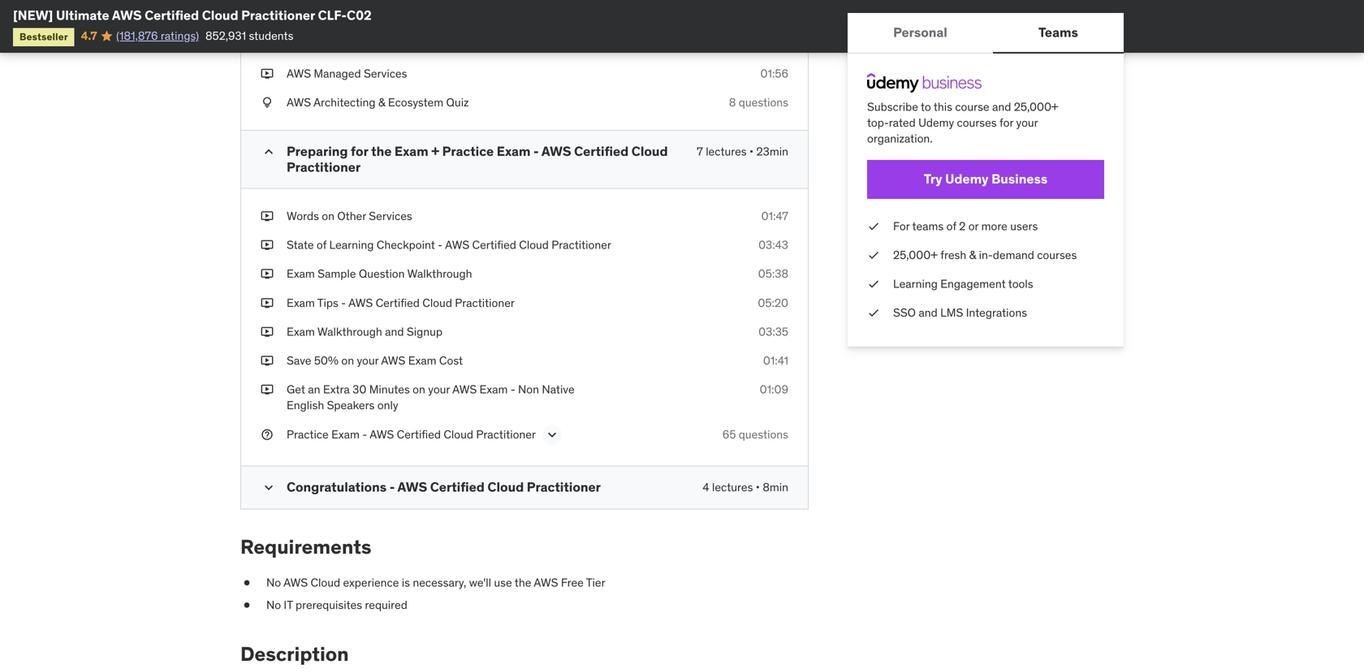 Task type: locate. For each thing, give the bounding box(es) containing it.
0 horizontal spatial &
[[328, 37, 335, 52]]

for right 'preparing' at the left top of the page
[[351, 143, 368, 160]]

1 vertical spatial walkthrough
[[317, 324, 382, 339]]

- inside preparing for the exam + practice exam - aws certified cloud practitioner
[[534, 143, 539, 160]]

architecting
[[314, 95, 376, 110]]

only
[[377, 398, 398, 413]]

0 vertical spatial on
[[322, 209, 335, 223]]

services up the "aws architecting & ecosystem quiz"
[[364, 66, 407, 81]]

lectures right '4'
[[712, 480, 753, 494]]

courses right demand
[[1037, 248, 1077, 262]]

exam right +
[[497, 143, 531, 160]]

preparing for the exam + practice exam - aws certified cloud practitioner
[[287, 143, 668, 175]]

1 horizontal spatial courses
[[1037, 248, 1077, 262]]

01:56
[[761, 66, 789, 81]]

8 questions
[[729, 95, 789, 110]]

0 horizontal spatial for
[[351, 143, 368, 160]]

udemy down this
[[919, 115, 954, 130]]

1 horizontal spatial &
[[378, 95, 385, 110]]

more
[[981, 219, 1008, 233]]

subscribe
[[867, 99, 918, 114]]

signup
[[407, 324, 443, 339]]

cloud
[[202, 7, 238, 24], [632, 143, 668, 160], [519, 238, 549, 252], [423, 295, 452, 310], [444, 427, 473, 442], [488, 479, 524, 495], [311, 575, 340, 590]]

1 vertical spatial services
[[369, 209, 412, 223]]

walkthrough down the "state of learning checkpoint - aws certified cloud practitioner"
[[407, 267, 472, 281]]

•
[[750, 144, 754, 159], [756, 480, 760, 494]]

1 vertical spatial and
[[919, 305, 938, 320]]

1 vertical spatial the
[[515, 575, 531, 590]]

on
[[322, 209, 335, 223], [341, 353, 354, 368], [413, 382, 425, 397]]

course
[[955, 99, 990, 114]]

& left ecosystem
[[378, 95, 385, 110]]

top‑rated
[[867, 115, 916, 130]]

1 no from the top
[[266, 575, 281, 590]]

udemy right try at the top right of the page
[[945, 171, 989, 187]]

on right 50% on the left bottom
[[341, 353, 354, 368]]

2 horizontal spatial your
[[1016, 115, 1038, 130]]

the down the "aws architecting & ecosystem quiz"
[[371, 143, 392, 160]]

-
[[534, 143, 539, 160], [438, 238, 443, 252], [341, 295, 346, 310], [511, 382, 515, 397], [362, 427, 367, 442], [390, 479, 395, 495]]

1 horizontal spatial practice
[[442, 143, 494, 160]]

for inside subscribe to this course and 25,000+ top‑rated udemy courses for your organization.
[[1000, 115, 1014, 130]]

25,000+ down teams
[[893, 248, 938, 262]]

50%
[[314, 353, 339, 368]]

• left 8min
[[756, 480, 760, 494]]

& right iq
[[328, 37, 335, 52]]

it
[[284, 598, 293, 612]]

your
[[1016, 115, 1038, 130], [357, 353, 379, 368], [428, 382, 450, 397]]

0 horizontal spatial on
[[322, 209, 335, 223]]

questions down 01:56 at top right
[[739, 95, 789, 110]]

1 vertical spatial of
[[317, 238, 327, 252]]

0 vertical spatial no
[[266, 575, 281, 590]]

state of learning checkpoint - aws certified cloud practitioner
[[287, 238, 611, 252]]

0 horizontal spatial of
[[317, 238, 327, 252]]

no down requirements
[[266, 575, 281, 590]]

0 vertical spatial 25,000+
[[1014, 99, 1059, 114]]

0 vertical spatial udemy
[[919, 115, 954, 130]]

852,931 students
[[205, 28, 293, 43]]

0 vertical spatial the
[[371, 143, 392, 160]]

2 horizontal spatial and
[[992, 99, 1011, 114]]

words on other services
[[287, 209, 412, 223]]

tab list
[[848, 13, 1124, 54]]

0 vertical spatial and
[[992, 99, 1011, 114]]

1 horizontal spatial •
[[756, 480, 760, 494]]

2 horizontal spatial on
[[413, 382, 425, 397]]

requirements
[[240, 535, 372, 559]]

your down cost
[[428, 382, 450, 397]]

1 horizontal spatial on
[[341, 353, 354, 368]]

certified inside preparing for the exam + practice exam - aws certified cloud practitioner
[[574, 143, 629, 160]]

certified
[[145, 7, 199, 24], [574, 143, 629, 160], [472, 238, 516, 252], [376, 295, 420, 310], [397, 427, 441, 442], [430, 479, 485, 495]]

xsmall image
[[261, 8, 274, 24], [261, 95, 274, 111], [867, 218, 880, 234], [261, 237, 274, 253], [867, 305, 880, 321], [261, 324, 274, 340], [240, 597, 253, 613]]

0 vertical spatial courses
[[957, 115, 997, 130]]

1 vertical spatial &
[[378, 95, 385, 110]]

congratulations
[[287, 479, 387, 495]]

0 vertical spatial services
[[364, 66, 407, 81]]

1 horizontal spatial and
[[919, 305, 938, 320]]

your down exam walkthrough and signup
[[357, 353, 379, 368]]

[new] ultimate aws certified cloud practitioner clf-c02
[[13, 7, 372, 24]]

0 horizontal spatial learning
[[329, 238, 374, 252]]

practice down english
[[287, 427, 329, 442]]

minutes
[[369, 382, 410, 397]]

2 vertical spatial &
[[969, 248, 976, 262]]

and
[[992, 99, 1011, 114], [919, 305, 938, 320], [385, 324, 404, 339]]

2 vertical spatial your
[[428, 382, 450, 397]]

tier
[[586, 575, 606, 590]]

no
[[266, 575, 281, 590], [266, 598, 281, 612]]

exam down speakers
[[331, 427, 360, 442]]

description
[[240, 642, 349, 666]]

questions
[[739, 95, 789, 110], [739, 427, 789, 442]]

your inside get an extra 30 minutes on your aws exam - non native english speakers only
[[428, 382, 450, 397]]

on right minutes
[[413, 382, 425, 397]]

practice
[[442, 143, 494, 160], [287, 427, 329, 442]]

exam left non
[[480, 382, 508, 397]]

and down exam tips - aws certified cloud practitioner
[[385, 324, 404, 339]]

lectures right 7
[[706, 144, 747, 159]]

walkthrough down the tips
[[317, 324, 382, 339]]

2 vertical spatial on
[[413, 382, 425, 397]]

8min
[[763, 480, 789, 494]]

cloud inside preparing for the exam + practice exam - aws certified cloud practitioner
[[632, 143, 668, 160]]

question
[[359, 267, 405, 281]]

1 horizontal spatial learning
[[893, 276, 938, 291]]

0 horizontal spatial 25,000+
[[893, 248, 938, 262]]

no left it
[[266, 598, 281, 612]]

1 vertical spatial lectures
[[712, 480, 753, 494]]

learning down other at the left of the page
[[329, 238, 374, 252]]

• for preparing for the exam + practice exam - aws certified cloud practitioner
[[750, 144, 754, 159]]

0 vertical spatial questions
[[739, 95, 789, 110]]

1 horizontal spatial for
[[1000, 115, 1014, 130]]

1 horizontal spatial the
[[515, 575, 531, 590]]

no aws cloud experience is necessary, we'll use the aws free tier
[[266, 575, 606, 590]]

aws
[[112, 7, 142, 24], [287, 8, 311, 23], [287, 37, 311, 52], [287, 66, 311, 81], [287, 95, 311, 110], [542, 143, 571, 160], [445, 238, 470, 252], [349, 295, 373, 310], [381, 353, 406, 368], [452, 382, 477, 397], [370, 427, 394, 442], [398, 479, 427, 495], [283, 575, 308, 590], [534, 575, 558, 590]]

on left other at the left of the page
[[322, 209, 335, 223]]

1 questions from the top
[[739, 95, 789, 110]]

no for no aws cloud experience is necessary, we'll use the aws free tier
[[266, 575, 281, 590]]

questions right 65
[[739, 427, 789, 442]]

learning up sso at the top right of the page
[[893, 276, 938, 291]]

1 vertical spatial questions
[[739, 427, 789, 442]]

1 vertical spatial for
[[351, 143, 368, 160]]

iq
[[314, 37, 325, 52]]

1 vertical spatial 25,000+
[[893, 248, 938, 262]]

and right the course
[[992, 99, 1011, 114]]

free
[[561, 575, 584, 590]]

exam left +
[[395, 143, 428, 160]]

0 horizontal spatial •
[[750, 144, 754, 159]]

of
[[947, 219, 956, 233], [317, 238, 327, 252]]

an
[[308, 382, 320, 397]]

0 horizontal spatial the
[[371, 143, 392, 160]]

subscribe to this course and 25,000+ top‑rated udemy courses for your organization.
[[867, 99, 1059, 146]]

practitioner inside preparing for the exam + practice exam - aws certified cloud practitioner
[[287, 159, 361, 175]]

courses down the course
[[957, 115, 997, 130]]

try udemy business
[[924, 171, 1048, 187]]

0 vertical spatial your
[[1016, 115, 1038, 130]]

1 vertical spatial no
[[266, 598, 281, 612]]

of left 2
[[947, 219, 956, 233]]

1 vertical spatial courses
[[1037, 248, 1077, 262]]

4
[[703, 480, 709, 494]]

1 horizontal spatial your
[[428, 382, 450, 397]]

and right sso at the top right of the page
[[919, 305, 938, 320]]

1 vertical spatial •
[[756, 480, 760, 494]]

for
[[893, 219, 910, 233]]

2 horizontal spatial &
[[969, 248, 976, 262]]

25,000+
[[1014, 99, 1059, 114], [893, 248, 938, 262]]

practice right +
[[442, 143, 494, 160]]

exam left cost
[[408, 353, 437, 368]]

& left in- on the top of the page
[[969, 248, 976, 262]]

1 vertical spatial learning
[[893, 276, 938, 291]]

1 horizontal spatial of
[[947, 219, 956, 233]]

questions for 65 questions
[[739, 427, 789, 442]]

0 vertical spatial practice
[[442, 143, 494, 160]]

native
[[542, 382, 575, 397]]

0 vertical spatial •
[[750, 144, 754, 159]]

05:38
[[758, 267, 789, 281]]

1 vertical spatial on
[[341, 353, 354, 368]]

0 vertical spatial of
[[947, 219, 956, 233]]

0 vertical spatial for
[[1000, 115, 1014, 130]]

0 horizontal spatial your
[[357, 353, 379, 368]]

your up business
[[1016, 115, 1038, 130]]

1 horizontal spatial walkthrough
[[407, 267, 472, 281]]

1 horizontal spatial 25,000+
[[1014, 99, 1059, 114]]

0 horizontal spatial walkthrough
[[317, 324, 382, 339]]

1 vertical spatial practice
[[287, 427, 329, 442]]

0 vertical spatial lectures
[[706, 144, 747, 159]]

• for congratulations - aws certified cloud practitioner
[[756, 480, 760, 494]]

• left 23min at the top of page
[[750, 144, 754, 159]]

clf-
[[318, 7, 347, 24]]

7
[[697, 144, 703, 159]]

for up business
[[1000, 115, 1014, 130]]

65
[[723, 427, 736, 442]]

of right "state"
[[317, 238, 327, 252]]

0 horizontal spatial and
[[385, 324, 404, 339]]

walkthrough
[[407, 267, 472, 281], [317, 324, 382, 339]]

services up 'checkpoint'
[[369, 209, 412, 223]]

the right use
[[515, 575, 531, 590]]

or
[[969, 219, 979, 233]]

personal
[[893, 24, 948, 41]]

lectures
[[706, 144, 747, 159], [712, 480, 753, 494]]

0 horizontal spatial courses
[[957, 115, 997, 130]]

knowledge
[[314, 8, 371, 23]]

get an extra 30 minutes on your aws exam - non native english speakers only
[[287, 382, 575, 413]]

25,000+ right the course
[[1014, 99, 1059, 114]]

practitioner
[[241, 7, 315, 24], [287, 159, 361, 175], [552, 238, 611, 252], [455, 295, 515, 310], [476, 427, 536, 442], [527, 479, 601, 495]]

practice exam - aws certified cloud practitioner
[[287, 427, 536, 442]]

xsmall image
[[261, 37, 274, 53], [261, 66, 274, 82], [261, 208, 274, 224], [867, 247, 880, 263], [261, 266, 274, 282], [867, 276, 880, 292], [261, 295, 274, 311], [261, 353, 274, 369], [261, 382, 274, 398], [261, 427, 274, 442], [240, 575, 253, 591]]

2 questions from the top
[[739, 427, 789, 442]]

2 vertical spatial and
[[385, 324, 404, 339]]

no for no it prerequisites required
[[266, 598, 281, 612]]

necessary,
[[413, 575, 466, 590]]

+
[[431, 143, 439, 160]]

0 vertical spatial &
[[328, 37, 335, 52]]

udemy business image
[[867, 73, 982, 93]]

is
[[402, 575, 410, 590]]

& for architecting
[[378, 95, 385, 110]]

2 no from the top
[[266, 598, 281, 612]]



Task type: describe. For each thing, give the bounding box(es) containing it.
exam walkthrough and signup
[[287, 324, 443, 339]]

1 vertical spatial your
[[357, 353, 379, 368]]

to
[[921, 99, 931, 114]]

small image
[[261, 479, 277, 496]]

aws managed services
[[287, 66, 407, 81]]

25,000+ fresh & in-demand courses
[[893, 248, 1077, 262]]

852,931
[[205, 28, 246, 43]]

& for fresh
[[969, 248, 976, 262]]

udemy inside subscribe to this course and 25,000+ top‑rated udemy courses for your organization.
[[919, 115, 954, 130]]

ecosystem
[[388, 95, 443, 110]]

aws inside get an extra 30 minutes on your aws exam - non native english speakers only
[[452, 382, 477, 397]]

aws inside preparing for the exam + practice exam - aws certified cloud practitioner
[[542, 143, 571, 160]]

0 vertical spatial learning
[[329, 238, 374, 252]]

teams button
[[993, 13, 1124, 52]]

required
[[365, 598, 408, 612]]

exam tips - aws certified cloud practitioner
[[287, 295, 515, 310]]

try
[[924, 171, 942, 187]]

sample
[[318, 267, 356, 281]]

aws architecting & ecosystem quiz
[[287, 95, 469, 110]]

exam inside get an extra 30 minutes on your aws exam - non native english speakers only
[[480, 382, 508, 397]]

tab list containing personal
[[848, 13, 1124, 54]]

0 vertical spatial walkthrough
[[407, 267, 472, 281]]

[new]
[[13, 7, 53, 24]]

other
[[337, 209, 366, 223]]

save
[[287, 353, 311, 368]]

teams
[[912, 219, 944, 233]]

business
[[992, 171, 1048, 187]]

checkpoint
[[377, 238, 435, 252]]

learning engagement tools
[[893, 276, 1033, 291]]

in-
[[979, 248, 993, 262]]

1 vertical spatial udemy
[[945, 171, 989, 187]]

this
[[934, 99, 953, 114]]

get
[[287, 382, 305, 397]]

03:35
[[759, 324, 789, 339]]

words
[[287, 209, 319, 223]]

try udemy business link
[[867, 160, 1104, 199]]

30
[[353, 382, 367, 397]]

personal button
[[848, 13, 993, 52]]

for teams of 2 or more users
[[893, 219, 1038, 233]]

small image
[[261, 144, 277, 160]]

lectures for congratulations - aws certified cloud practitioner
[[712, 480, 753, 494]]

save 50% on your aws exam cost
[[287, 353, 463, 368]]

practice inside preparing for the exam + practice exam - aws certified cloud practitioner
[[442, 143, 494, 160]]

students
[[249, 28, 293, 43]]

ultimate
[[56, 7, 109, 24]]

03:05
[[758, 37, 789, 52]]

preparing
[[287, 143, 348, 160]]

25,000+ inside subscribe to this course and 25,000+ top‑rated udemy courses for your organization.
[[1014, 99, 1059, 114]]

01:09
[[760, 382, 789, 397]]

we'll
[[469, 575, 491, 590]]

organization.
[[867, 131, 933, 146]]

- inside get an extra 30 minutes on your aws exam - non native english speakers only
[[511, 382, 515, 397]]

congratulations - aws certified cloud practitioner
[[287, 479, 601, 495]]

english
[[287, 398, 324, 413]]

lms
[[940, 305, 963, 320]]

sso
[[893, 305, 916, 320]]

2
[[959, 219, 966, 233]]

use
[[494, 575, 512, 590]]

extra
[[323, 382, 350, 397]]

aws knowledge center
[[287, 8, 408, 23]]

4 lectures • 8min
[[703, 480, 789, 494]]

non
[[518, 382, 539, 397]]

4.7
[[81, 28, 97, 43]]

on inside get an extra 30 minutes on your aws exam - non native english speakers only
[[413, 382, 425, 397]]

exam down "state"
[[287, 267, 315, 281]]

show lecture description image
[[544, 427, 560, 443]]

05:20
[[758, 295, 789, 310]]

bestseller
[[19, 30, 68, 43]]

01:41
[[763, 353, 789, 368]]

8
[[729, 95, 736, 110]]

c02
[[347, 7, 372, 24]]

aws iq & re:post
[[287, 37, 374, 52]]

teams
[[1039, 24, 1078, 41]]

questions for 8 questions
[[739, 95, 789, 110]]

managed
[[314, 66, 361, 81]]

no it prerequisites required
[[266, 598, 408, 612]]

& for iq
[[328, 37, 335, 52]]

for inside preparing for the exam + practice exam - aws certified cloud practitioner
[[351, 143, 368, 160]]

exam left the tips
[[287, 295, 315, 310]]

ratings)
[[161, 28, 199, 43]]

sso and lms integrations
[[893, 305, 1027, 320]]

your inside subscribe to this course and 25,000+ top‑rated udemy courses for your organization.
[[1016, 115, 1038, 130]]

exam up save
[[287, 324, 315, 339]]

engagement
[[941, 276, 1006, 291]]

0 horizontal spatial practice
[[287, 427, 329, 442]]

re:post
[[338, 37, 374, 52]]

65 questions
[[723, 427, 789, 442]]

demand
[[993, 248, 1034, 262]]

tools
[[1008, 276, 1033, 291]]

(181,876
[[116, 28, 158, 43]]

lectures for preparing for the exam + practice exam - aws certified cloud practitioner
[[706, 144, 747, 159]]

tips
[[317, 295, 338, 310]]

7 lectures • 23min
[[697, 144, 789, 159]]

state
[[287, 238, 314, 252]]

(181,876 ratings)
[[116, 28, 199, 43]]

integrations
[[966, 305, 1027, 320]]

and inside subscribe to this course and 25,000+ top‑rated udemy courses for your organization.
[[992, 99, 1011, 114]]

exam sample question walkthrough
[[287, 267, 472, 281]]

experience
[[343, 575, 399, 590]]

courses inside subscribe to this course and 25,000+ top‑rated udemy courses for your organization.
[[957, 115, 997, 130]]

fresh
[[941, 248, 967, 262]]

the inside preparing for the exam + practice exam - aws certified cloud practitioner
[[371, 143, 392, 160]]

cost
[[439, 353, 463, 368]]

03:43
[[759, 238, 789, 252]]



Task type: vqa. For each thing, say whether or not it's contained in the screenshot.
the within Preparing for the Exam + Practice Exam - AWS Certified Cloud Practitioner
yes



